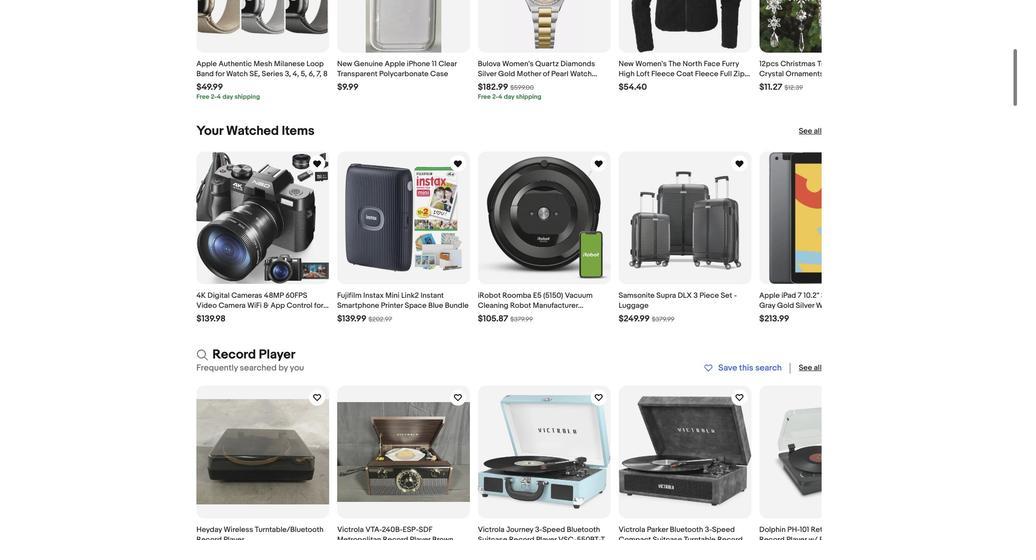 Task type: locate. For each thing, give the bounding box(es) containing it.
1 horizontal spatial free
[[478, 93, 491, 101]]

victrola vta-240b-esp-sdf metropolitan record player brow link
[[337, 386, 470, 540]]

2 women's from the left
[[636, 59, 667, 69]]

player for dolphin ph-101 retro turntable vinyl record player w/ bluetooth, builti
[[787, 535, 808, 540]]

3 victrola from the left
[[619, 525, 646, 534]]

coat
[[677, 69, 694, 79]]

loft
[[637, 69, 650, 79]]

2 see all from the top
[[800, 363, 822, 373]]

space
[[866, 291, 888, 300], [405, 301, 427, 310]]

- down tree
[[826, 69, 829, 79]]

authentic
[[219, 59, 252, 69]]

$213.99 text field
[[760, 314, 790, 324]]

mini
[[386, 291, 400, 300]]

player inside victrola journey 3-speed bluetooth suitcase record player vsc-550bt-t
[[537, 535, 557, 540]]

all for 2nd see all link from the top of the page
[[815, 363, 822, 373]]

2 2- from the left
[[493, 93, 499, 101]]

0 horizontal spatial apple
[[197, 59, 217, 69]]

2-
[[211, 93, 217, 101], [493, 93, 499, 101]]

previous price $599.00 text field
[[511, 84, 534, 92]]

for inside apple authentic mesh milanese loop band for watch se, series 3, 4, 5, 6, 7, 8 $49.99 free 2-4 day shipping
[[216, 69, 225, 79]]

clear
[[439, 59, 457, 69]]

0 horizontal spatial wifi
[[248, 301, 262, 310]]

e5
[[534, 291, 542, 300]]

&
[[264, 301, 269, 310]]

0 vertical spatial -
[[826, 69, 829, 79]]

1 horizontal spatial turntable
[[832, 525, 864, 534]]

550bt-
[[577, 535, 601, 540]]

2 fleece from the left
[[696, 69, 719, 79]]

see down the $12.39
[[800, 126, 813, 136]]

2- inside $182.99 $599.00 free 2-4 day shipping
[[493, 93, 499, 101]]

0 horizontal spatial free
[[197, 93, 210, 101]]

shipping down "se,"
[[235, 93, 260, 101]]

you
[[290, 363, 304, 373]]

christmas up ornaments
[[781, 59, 816, 69]]

certified
[[478, 311, 509, 320]]

0 horizontal spatial fleece
[[652, 69, 675, 79]]

2 horizontal spatial apple
[[760, 291, 780, 300]]

1 new from the left
[[337, 59, 353, 69]]

victrola vta-240b-esp-sdf metropolitan record player brow
[[337, 525, 454, 540]]

26mm
[[478, 79, 500, 89]]

victrola parker bluetooth 3-speed compact suitcase turntable recor link
[[619, 386, 752, 540]]

your
[[197, 123, 223, 139]]

1 horizontal spatial 4
[[499, 93, 503, 101]]

wifi inside 4k digital cameras 48mp 60fps video camera wifi & app control for photography
[[248, 301, 262, 310]]

victrola inside victrola parker bluetooth 3-speed compact suitcase turntable recor
[[619, 525, 646, 534]]

speed
[[543, 525, 566, 534], [713, 525, 736, 534]]

all for first see all link
[[815, 126, 822, 136]]

1 horizontal spatial shipping
[[516, 93, 542, 101]]

victrola inside victrola vta-240b-esp-sdf metropolitan record player brow
[[337, 525, 364, 534]]

women's inside the new women's the north face furry high loft  fleece coat fleece full zip jacket
[[636, 59, 667, 69]]

search
[[756, 363, 783, 373]]

- right set
[[735, 291, 738, 300]]

women's for high
[[636, 59, 667, 69]]

day down 98r204
[[504, 93, 515, 101]]

gold up 98r204
[[499, 69, 516, 79]]

0 horizontal spatial shipping
[[235, 93, 260, 101]]

0 vertical spatial see
[[800, 126, 813, 136]]

1 horizontal spatial 2-
[[493, 93, 499, 101]]

1 vertical spatial space
[[405, 301, 427, 310]]

record inside victrola vta-240b-esp-sdf metropolitan record player brow
[[383, 535, 409, 540]]

cameras
[[232, 291, 262, 300]]

2 4 from the left
[[499, 93, 503, 101]]

turntable
[[832, 525, 864, 534], [684, 535, 716, 540]]

new
[[337, 59, 353, 69], [619, 59, 634, 69]]

0 horizontal spatial new
[[337, 59, 353, 69]]

2 new from the left
[[619, 59, 634, 69]]

space down link2
[[405, 301, 427, 310]]

1 horizontal spatial wifi
[[817, 301, 831, 310]]

player inside the dolphin ph-101 retro turntable vinyl record player w/ bluetooth, builti
[[787, 535, 808, 540]]

0 horizontal spatial suitcase
[[478, 535, 508, 540]]

0 vertical spatial turntable
[[832, 525, 864, 534]]

1 vertical spatial see
[[800, 363, 813, 373]]

2 $379.99 from the left
[[652, 315, 675, 323]]

1 horizontal spatial $379.99
[[652, 315, 675, 323]]

see all right search
[[800, 363, 822, 373]]

1 speed from the left
[[543, 525, 566, 534]]

$54.40 text field
[[619, 82, 648, 93]]

- inside apple ipad 7 10.2" 32gb 128gb space gray gold silver wifi or cellular - good
[[869, 301, 872, 310]]

space inside apple ipad 7 10.2" 32gb 128gb space gray gold silver wifi or cellular - good
[[866, 291, 888, 300]]

bluetooth up 550bt-
[[567, 525, 601, 534]]

see all for first see all link
[[800, 126, 822, 136]]

$379.99 down the supra
[[652, 315, 675, 323]]

record down dolphin
[[760, 535, 785, 540]]

0 horizontal spatial space
[[405, 301, 427, 310]]

1 horizontal spatial victrola
[[478, 525, 505, 534]]

mesh
[[254, 59, 273, 69]]

1 horizontal spatial fleece
[[696, 69, 719, 79]]

new inside new genuine apple iphone 11 clear transparent polycarbonate case $9.99
[[337, 59, 353, 69]]

player down wireless
[[224, 535, 245, 540]]

record down "heyday"
[[197, 535, 222, 540]]

$249.99 text field
[[619, 314, 650, 324]]

see all down the $12.39
[[800, 126, 822, 136]]

1 see all from the top
[[800, 126, 822, 136]]

0 horizontal spatial day
[[223, 93, 233, 101]]

1 wifi from the left
[[248, 301, 262, 310]]

pearl
[[552, 69, 569, 79]]

1 4 from the left
[[217, 93, 221, 101]]

apple inside apple authentic mesh milanese loop band for watch se, series 3, 4, 5, 6, 7, 8 $49.99 free 2-4 day shipping
[[197, 59, 217, 69]]

silver inside apple ipad 7 10.2" 32gb 128gb space gray gold silver wifi or cellular - good
[[796, 301, 815, 310]]

1 horizontal spatial silver
[[796, 301, 815, 310]]

1 3- from the left
[[536, 525, 543, 534]]

1 vertical spatial all
[[815, 363, 822, 373]]

victrola up metropolitan
[[337, 525, 364, 534]]

Free 2-4 day shipping text field
[[478, 93, 542, 101]]

1 2- from the left
[[211, 93, 217, 101]]

player down ph-
[[787, 535, 808, 540]]

new up transparent at the top of page
[[337, 59, 353, 69]]

record inside heyday wireless turntable/bluetooth record player
[[197, 535, 222, 540]]

1 suitcase from the left
[[478, 535, 508, 540]]

women's up mother
[[503, 59, 534, 69]]

watch down authentic
[[226, 69, 248, 79]]

women's
[[503, 59, 534, 69], [636, 59, 667, 69]]

series
[[262, 69, 283, 79]]

$139.99
[[337, 314, 367, 324]]

2 free from the left
[[478, 93, 491, 101]]

1 vertical spatial silver
[[796, 301, 815, 310]]

2- inside apple authentic mesh milanese loop band for watch se, series 3, 4, 5, 6, 7, 8 $49.99 free 2-4 day shipping
[[211, 93, 217, 101]]

apple up polycarbonate at the top of page
[[385, 59, 406, 69]]

1 vertical spatial gold
[[778, 301, 795, 310]]

$202.97
[[369, 315, 393, 323]]

- inside 12pcs christmas tree decoration crystal ornaments - hanging acrylic christmas
[[826, 69, 829, 79]]

0 horizontal spatial speed
[[543, 525, 566, 534]]

0 horizontal spatial $379.99
[[511, 315, 533, 323]]

2 horizontal spatial victrola
[[619, 525, 646, 534]]

3- inside victrola journey 3-speed bluetooth suitcase record player vsc-550bt-t
[[536, 525, 543, 534]]

- right cellular
[[869, 301, 872, 310]]

1 horizontal spatial for
[[314, 301, 324, 310]]

of
[[543, 69, 550, 79]]

heyday wireless turntable/bluetooth record player
[[197, 525, 324, 540]]

bluetooth
[[567, 525, 601, 534], [671, 525, 704, 534]]

4 down $182.99
[[499, 93, 503, 101]]

vacuum
[[565, 291, 593, 300]]

2 bluetooth from the left
[[671, 525, 704, 534]]

fleece down the
[[652, 69, 675, 79]]

victrola for victrola parker bluetooth 3-speed compact suitcase turntable recor
[[619, 525, 646, 534]]

0 horizontal spatial bluetooth
[[567, 525, 601, 534]]

4 down $49.99
[[217, 93, 221, 101]]

2 3- from the left
[[706, 525, 713, 534]]

free down $49.99
[[197, 93, 210, 101]]

watch
[[226, 69, 248, 79], [571, 69, 592, 79]]

see all link right search
[[800, 363, 822, 373]]

suitcase inside victrola parker bluetooth 3-speed compact suitcase turntable recor
[[653, 535, 683, 540]]

wifi left or
[[817, 301, 831, 310]]

player up by
[[259, 347, 296, 362]]

metropolitan
[[337, 535, 381, 540]]

1 shipping from the left
[[235, 93, 260, 101]]

2- down $49.99
[[211, 93, 217, 101]]

acrylic
[[861, 69, 885, 79]]

1 see all link from the top
[[800, 126, 822, 136]]

1 horizontal spatial -
[[826, 69, 829, 79]]

shipping down $599.00
[[516, 93, 542, 101]]

2 all from the top
[[815, 363, 822, 373]]

$139.99 text field
[[337, 314, 367, 324]]

for right control
[[314, 301, 324, 310]]

this
[[740, 363, 754, 373]]

free down $182.99
[[478, 93, 491, 101]]

0 horizontal spatial victrola
[[337, 525, 364, 534]]

silver down the 7 on the bottom of page
[[796, 301, 815, 310]]

0 vertical spatial see all link
[[800, 126, 822, 136]]

1 horizontal spatial 3-
[[706, 525, 713, 534]]

$599.00
[[511, 84, 534, 92]]

apple up "gray"
[[760, 291, 780, 300]]

fleece
[[652, 69, 675, 79], [696, 69, 719, 79]]

2- down $182.99
[[493, 93, 499, 101]]

1 horizontal spatial apple
[[385, 59, 406, 69]]

north
[[683, 59, 703, 69]]

wireless
[[224, 525, 253, 534]]

gold down the 'ipad' at the right bottom of page
[[778, 301, 795, 310]]

3- inside victrola parker bluetooth 3-speed compact suitcase turntable recor
[[706, 525, 713, 534]]

2 vertical spatial -
[[869, 301, 872, 310]]

1 horizontal spatial new
[[619, 59, 634, 69]]

w/
[[809, 535, 818, 540]]

watch down diamonds
[[571, 69, 592, 79]]

1 day from the left
[[223, 93, 233, 101]]

heyday wireless turntable/bluetooth record player link
[[197, 386, 329, 540]]

fleece down 'face'
[[696, 69, 719, 79]]

0 horizontal spatial gold
[[499, 69, 516, 79]]

1 bluetooth from the left
[[567, 525, 601, 534]]

0 horizontal spatial turntable
[[684, 535, 716, 540]]

1 all from the top
[[815, 126, 822, 136]]

wifi left '&'
[[248, 301, 262, 310]]

record player
[[213, 347, 296, 362]]

0 horizontal spatial 2-
[[211, 93, 217, 101]]

$105.87 text field
[[478, 314, 509, 324]]

apple up band
[[197, 59, 217, 69]]

1 horizontal spatial suitcase
[[653, 535, 683, 540]]

women's inside bulova women's quartz diamonds silver gold mother of pearl watch 26mm 98r204
[[503, 59, 534, 69]]

player down sdf
[[410, 535, 431, 540]]

0 vertical spatial silver
[[478, 69, 497, 79]]

1 vertical spatial for
[[314, 301, 324, 310]]

2 day from the left
[[504, 93, 515, 101]]

1 vertical spatial see all
[[800, 363, 822, 373]]

0 horizontal spatial 4
[[217, 93, 221, 101]]

player left vsc-
[[537, 535, 557, 540]]

1 $379.99 from the left
[[511, 315, 533, 323]]

record inside victrola journey 3-speed bluetooth suitcase record player vsc-550bt-t
[[509, 535, 535, 540]]

2 victrola from the left
[[478, 525, 505, 534]]

$9.99
[[337, 82, 359, 92]]

wifi
[[248, 301, 262, 310], [817, 301, 831, 310]]

2 watch from the left
[[571, 69, 592, 79]]

the
[[669, 59, 682, 69]]

0 horizontal spatial 3-
[[536, 525, 543, 534]]

1 horizontal spatial women's
[[636, 59, 667, 69]]

1 horizontal spatial space
[[866, 291, 888, 300]]

4k digital cameras 48mp 60fps video camera wifi & app control for photography
[[197, 291, 324, 320]]

2 shipping from the left
[[516, 93, 542, 101]]

new inside the new women's the north face furry high loft  fleece coat fleece full zip jacket
[[619, 59, 634, 69]]

victrola left journey at bottom
[[478, 525, 505, 534]]

watch inside apple authentic mesh milanese loop band for watch se, series 3, 4, 5, 6, 7, 8 $49.99 free 2-4 day shipping
[[226, 69, 248, 79]]

women's up loft at the right top of page
[[636, 59, 667, 69]]

see right search
[[800, 363, 813, 373]]

$379.99 down robot at the bottom of page
[[511, 315, 533, 323]]

- inside the samsonite supra dlx 3 piece set - luggage $249.99 $379.99
[[735, 291, 738, 300]]

victrola
[[337, 525, 364, 534], [478, 525, 505, 534], [619, 525, 646, 534]]

victrola parker bluetooth 3-speed compact suitcase turntable recor
[[619, 525, 743, 540]]

christmas down crystal
[[760, 79, 795, 89]]

(5150)
[[544, 291, 564, 300]]

space right '128gb'
[[866, 291, 888, 300]]

$11.27
[[760, 82, 783, 92]]

record for victrola vta-240b-esp-sdf metropolitan record player brow
[[383, 535, 409, 540]]

victrola for victrola vta-240b-esp-sdf metropolitan record player brow
[[337, 525, 364, 534]]

0 horizontal spatial women's
[[503, 59, 534, 69]]

previous price $12.39 text field
[[785, 84, 804, 92]]

1 horizontal spatial gold
[[778, 301, 795, 310]]

apple for apple ipad 7 10.2" 32gb 128gb space gray gold silver wifi or cellular - good
[[760, 291, 780, 300]]

4 inside apple authentic mesh milanese loop band for watch se, series 3, 4, 5, 6, 7, 8 $49.99 free 2-4 day shipping
[[217, 93, 221, 101]]

player for victrola vta-240b-esp-sdf metropolitan record player brow
[[410, 535, 431, 540]]

0 vertical spatial gold
[[499, 69, 516, 79]]

record down journey at bottom
[[509, 535, 535, 540]]

polycarbonate
[[379, 69, 429, 79]]

watch inside bulova women's quartz diamonds silver gold mother of pearl watch 26mm 98r204
[[571, 69, 592, 79]]

1 horizontal spatial day
[[504, 93, 515, 101]]

8
[[323, 69, 328, 79]]

new for $9.99
[[337, 59, 353, 69]]

0 vertical spatial see all
[[800, 126, 822, 136]]

1 free from the left
[[197, 93, 210, 101]]

new up high
[[619, 59, 634, 69]]

app
[[271, 301, 285, 310]]

2 wifi from the left
[[817, 301, 831, 310]]

0 horizontal spatial for
[[216, 69, 225, 79]]

1 horizontal spatial speed
[[713, 525, 736, 534]]

victrola inside victrola journey 3-speed bluetooth suitcase record player vsc-550bt-t
[[478, 525, 505, 534]]

turntable inside victrola parker bluetooth 3-speed compact suitcase turntable recor
[[684, 535, 716, 540]]

1 victrola from the left
[[337, 525, 364, 534]]

bluetooth right parker
[[671, 525, 704, 534]]

2 speed from the left
[[713, 525, 736, 534]]

1 horizontal spatial watch
[[571, 69, 592, 79]]

free inside $182.99 $599.00 free 2-4 day shipping
[[478, 93, 491, 101]]

0 horizontal spatial -
[[735, 291, 738, 300]]

frequently searched by you element
[[197, 363, 304, 373]]

0 vertical spatial space
[[866, 291, 888, 300]]

2 suitcase from the left
[[653, 535, 683, 540]]

0 horizontal spatial silver
[[478, 69, 497, 79]]

camera
[[219, 301, 246, 310]]

new for coat
[[619, 59, 634, 69]]

1 vertical spatial -
[[735, 291, 738, 300]]

1 vertical spatial turntable
[[684, 535, 716, 540]]

victrola for victrola journey 3-speed bluetooth suitcase record player vsc-550bt-t
[[478, 525, 505, 534]]

2 horizontal spatial -
[[869, 301, 872, 310]]

for right band
[[216, 69, 225, 79]]

record inside the dolphin ph-101 retro turntable vinyl record player w/ bluetooth, builti
[[760, 535, 785, 540]]

0 vertical spatial all
[[815, 126, 822, 136]]

player inside victrola vta-240b-esp-sdf metropolitan record player brow
[[410, 535, 431, 540]]

speed left dolphin
[[713, 525, 736, 534]]

samsonite
[[619, 291, 655, 300]]

speed up vsc-
[[543, 525, 566, 534]]

by
[[279, 363, 288, 373]]

suitcase down parker
[[653, 535, 683, 540]]

0 horizontal spatial watch
[[226, 69, 248, 79]]

silver up 26mm in the top left of the page
[[478, 69, 497, 79]]

4k
[[197, 291, 206, 300]]

victrola up compact
[[619, 525, 646, 534]]

1 horizontal spatial bluetooth
[[671, 525, 704, 534]]

1 watch from the left
[[226, 69, 248, 79]]

1 women's from the left
[[503, 59, 534, 69]]

1 vertical spatial see all link
[[800, 363, 822, 373]]

suitcase down journey at bottom
[[478, 535, 508, 540]]

free inside apple authentic mesh milanese loop band for watch se, series 3, 4, 5, 6, 7, 8 $49.99 free 2-4 day shipping
[[197, 93, 210, 101]]

3-
[[536, 525, 543, 534], [706, 525, 713, 534]]

0 vertical spatial for
[[216, 69, 225, 79]]

record down 240b-
[[383, 535, 409, 540]]

5,
[[301, 69, 307, 79]]

christmas
[[781, 59, 816, 69], [760, 79, 795, 89]]

record
[[213, 347, 256, 362], [197, 535, 222, 540], [383, 535, 409, 540], [509, 535, 535, 540], [760, 535, 785, 540]]

day down $49.99
[[223, 93, 233, 101]]

see all link down the $12.39
[[800, 126, 822, 136]]

high
[[619, 69, 635, 79]]

player inside heyday wireless turntable/bluetooth record player
[[224, 535, 245, 540]]

see all link
[[800, 126, 822, 136], [800, 363, 822, 373]]

apple inside apple ipad 7 10.2" 32gb 128gb space gray gold silver wifi or cellular - good
[[760, 291, 780, 300]]

10.2"
[[804, 291, 820, 300]]

manufacturer
[[533, 301, 579, 310]]



Task type: vqa. For each thing, say whether or not it's contained in the screenshot.
the 4 inside the $182.99 $599.00 Free 2-4 day shipping
yes



Task type: describe. For each thing, give the bounding box(es) containing it.
samsonite supra dlx 3 piece set - luggage $249.99 $379.99
[[619, 291, 738, 324]]

- for $249.99
[[735, 291, 738, 300]]

for inside 4k digital cameras 48mp 60fps video camera wifi & app control for photography
[[314, 301, 324, 310]]

11
[[432, 59, 437, 69]]

gold inside bulova women's quartz diamonds silver gold mother of pearl watch 26mm 98r204
[[499, 69, 516, 79]]

speed inside victrola parker bluetooth 3-speed compact suitcase turntable recor
[[713, 525, 736, 534]]

compact
[[619, 535, 652, 540]]

$105.87
[[478, 314, 509, 324]]

$182.99
[[478, 82, 509, 92]]

save this search
[[719, 363, 783, 373]]

gray
[[760, 301, 776, 310]]

retro
[[812, 525, 830, 534]]

cleaning
[[478, 301, 509, 310]]

heyday
[[197, 525, 222, 534]]

save this search button
[[702, 363, 783, 373]]

ipad
[[782, 291, 797, 300]]

apple for apple authentic mesh milanese loop band for watch se, series 3, 4, 5, 6, 7, 8 $49.99 free 2-4 day shipping
[[197, 59, 217, 69]]

3
[[694, 291, 698, 300]]

speed inside victrola journey 3-speed bluetooth suitcase record player vsc-550bt-t
[[543, 525, 566, 534]]

day inside apple authentic mesh milanese loop band for watch se, series 3, 4, 5, 6, 7, 8 $49.99 free 2-4 day shipping
[[223, 93, 233, 101]]

apple authentic mesh milanese loop band for watch se, series 3, 4, 5, 6, 7, 8 $49.99 free 2-4 day shipping
[[197, 59, 328, 101]]

milanese
[[274, 59, 305, 69]]

victrola journey 3-speed bluetooth suitcase record player vsc-550bt-t
[[478, 525, 611, 540]]

decoration
[[835, 59, 873, 69]]

record player link
[[197, 347, 296, 362]]

128gb
[[842, 291, 864, 300]]

furry
[[723, 59, 740, 69]]

bulova
[[478, 59, 501, 69]]

save
[[719, 363, 738, 373]]

supra
[[657, 291, 677, 300]]

silver inside bulova women's quartz diamonds silver gold mother of pearl watch 26mm 98r204
[[478, 69, 497, 79]]

1 fleece from the left
[[652, 69, 675, 79]]

shipping inside apple authentic mesh milanese loop band for watch se, series 3, 4, 5, 6, 7, 8 $49.99 free 2-4 day shipping
[[235, 93, 260, 101]]

previous price $202.97 text field
[[369, 315, 393, 323]]

bluetooth inside victrola parker bluetooth 3-speed compact suitcase turntable recor
[[671, 525, 704, 534]]

98r204
[[501, 79, 529, 89]]

turntable inside the dolphin ph-101 retro turntable vinyl record player w/ bluetooth, builti
[[832, 525, 864, 534]]

loop
[[307, 59, 324, 69]]

record for dolphin ph-101 retro turntable vinyl record player w/ bluetooth, builti
[[760, 535, 785, 540]]

mother
[[517, 69, 542, 79]]

101
[[800, 525, 810, 534]]

$49.99 text field
[[197, 82, 223, 93]]

cellular
[[841, 301, 868, 310]]

previous price $379.99 text field
[[511, 315, 533, 323]]

$182.99 text field
[[478, 82, 509, 93]]

7,
[[317, 69, 322, 79]]

240b-
[[382, 525, 403, 534]]

bluetooth,
[[820, 535, 855, 540]]

6,
[[309, 69, 315, 79]]

instax
[[364, 291, 384, 300]]

items
[[282, 123, 315, 139]]

genuine
[[354, 59, 383, 69]]

48mp
[[264, 291, 284, 300]]

turntable/bluetooth
[[255, 525, 324, 534]]

blue
[[429, 301, 444, 310]]

gold inside apple ipad 7 10.2" 32gb 128gb space gray gold silver wifi or cellular - good
[[778, 301, 795, 310]]

irobot
[[478, 291, 501, 300]]

$139.98
[[197, 314, 226, 324]]

- for acrylic
[[826, 69, 829, 79]]

refurbished
[[511, 311, 553, 320]]

transparent
[[337, 69, 378, 79]]

vsc-
[[559, 535, 577, 540]]

previous price $379.99 text field
[[652, 315, 675, 323]]

fujifilm
[[337, 291, 362, 300]]

$379.99 inside the samsonite supra dlx 3 piece set - luggage $249.99 $379.99
[[652, 315, 675, 323]]

Free 2-4 day shipping text field
[[197, 93, 260, 101]]

space inside fujifilm instax mini link2 instant smartphone printer space blue bundle $139.99 $202.97
[[405, 301, 427, 310]]

1 see from the top
[[800, 126, 813, 136]]

vinyl
[[866, 525, 882, 534]]

link2
[[402, 291, 419, 300]]

4 inside $182.99 $599.00 free 2-4 day shipping
[[499, 93, 503, 101]]

se,
[[250, 69, 260, 79]]

piece
[[700, 291, 720, 300]]

printer
[[381, 301, 403, 310]]

$9.99 text field
[[337, 82, 359, 93]]

face
[[704, 59, 721, 69]]

new genuine apple iphone 11 clear transparent polycarbonate case $9.99
[[337, 59, 457, 92]]

7
[[799, 291, 803, 300]]

set
[[721, 291, 733, 300]]

$379.99 inside $105.87 $379.99
[[511, 315, 533, 323]]

$12.39
[[785, 84, 804, 92]]

12pcs
[[760, 59, 780, 69]]

roomba
[[503, 291, 532, 300]]

dolphin
[[760, 525, 786, 534]]

day inside $182.99 $599.00 free 2-4 day shipping
[[504, 93, 515, 101]]

0 vertical spatial christmas
[[781, 59, 816, 69]]

band
[[197, 69, 214, 79]]

1 vertical spatial christmas
[[760, 79, 795, 89]]

dolphin ph-101 retro turntable vinyl record player w/ bluetooth, builti link
[[760, 386, 893, 540]]

frequently searched by you
[[197, 363, 304, 373]]

frequently
[[197, 363, 238, 373]]

parker
[[648, 525, 669, 534]]

or
[[833, 301, 840, 310]]

$54.40
[[619, 82, 648, 92]]

see all for 2nd see all link from the top of the page
[[800, 363, 822, 373]]

60fps
[[286, 291, 308, 300]]

dlx
[[678, 291, 692, 300]]

$249.99
[[619, 314, 650, 324]]

iphone
[[407, 59, 431, 69]]

women's for mother
[[503, 59, 534, 69]]

$213.99
[[760, 314, 790, 324]]

record up frequently searched by you
[[213, 347, 256, 362]]

robot
[[511, 301, 532, 310]]

suitcase inside victrola journey 3-speed bluetooth suitcase record player vsc-550bt-t
[[478, 535, 508, 540]]

apple inside new genuine apple iphone 11 clear transparent polycarbonate case $9.99
[[385, 59, 406, 69]]

bluetooth inside victrola journey 3-speed bluetooth suitcase record player vsc-550bt-t
[[567, 525, 601, 534]]

2 see all link from the top
[[800, 363, 822, 373]]

player for victrola journey 3-speed bluetooth suitcase record player vsc-550bt-t
[[537, 535, 557, 540]]

record for victrola journey 3-speed bluetooth suitcase record player vsc-550bt-t
[[509, 535, 535, 540]]

sdf
[[419, 525, 433, 534]]

3,
[[285, 69, 291, 79]]

$182.99 $599.00 free 2-4 day shipping
[[478, 82, 542, 101]]

your watched items
[[197, 123, 315, 139]]

$139.98 text field
[[197, 314, 226, 324]]

2 see from the top
[[800, 363, 813, 373]]

your watched items link
[[197, 123, 315, 139]]

crystal
[[760, 69, 785, 79]]

wifi inside apple ipad 7 10.2" 32gb 128gb space gray gold silver wifi or cellular - good
[[817, 301, 831, 310]]

case
[[431, 69, 449, 79]]

shipping inside $182.99 $599.00 free 2-4 day shipping
[[516, 93, 542, 101]]

instant
[[421, 291, 444, 300]]

$11.27 text field
[[760, 82, 783, 93]]



